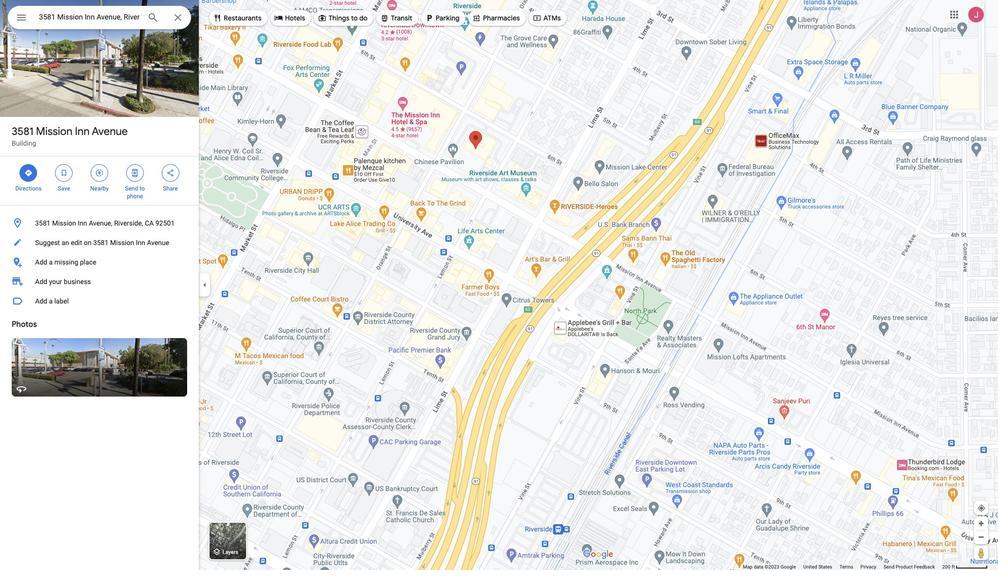 Task type: describe. For each thing, give the bounding box(es) containing it.
inn for avenue
[[75, 125, 90, 138]]

label
[[54, 297, 69, 305]]

show street view coverage image
[[975, 546, 989, 561]]

add a label
[[35, 297, 69, 305]]

directions
[[15, 185, 42, 192]]

photos
[[12, 320, 37, 330]]

200 ft button
[[943, 565, 988, 570]]

avenue,
[[89, 219, 113, 227]]

 parking
[[425, 13, 460, 23]]

building
[[12, 139, 36, 147]]

mission for avenue,
[[52, 219, 76, 227]]

footer inside google maps element
[[743, 564, 943, 571]]

add a label button
[[0, 292, 199, 311]]

a for label
[[49, 297, 53, 305]]

nearby
[[90, 185, 109, 192]]

mission for avenue
[[36, 125, 72, 138]]

200 ft
[[943, 565, 956, 570]]

things
[[329, 14, 350, 22]]

 things to do
[[318, 13, 368, 23]]

your
[[49, 278, 62, 286]]

transit
[[391, 14, 413, 22]]

privacy
[[861, 565, 877, 570]]

3581 mission inn avenue, riverside, ca 92501 button
[[0, 214, 199, 233]]

google
[[781, 565, 796, 570]]

add your business
[[35, 278, 91, 286]]

data
[[754, 565, 764, 570]]

do
[[360, 14, 368, 22]]

suggest an edit on 3581 mission inn avenue button
[[0, 233, 199, 253]]

3581 mission inn avenue building
[[12, 125, 128, 147]]

a for missing
[[49, 258, 53, 266]]

restaurants
[[224, 14, 262, 22]]

add for add a missing place
[[35, 258, 47, 266]]

 transit
[[380, 13, 413, 23]]

google account: james peterson  
(james.peterson1902@gmail.com) image
[[969, 7, 985, 22]]

add your business link
[[0, 272, 199, 292]]

terms
[[840, 565, 854, 570]]

 search field
[[8, 6, 191, 31]]

send for send to phone
[[125, 185, 138, 192]]

parking
[[436, 14, 460, 22]]

collapse side panel image
[[199, 280, 210, 291]]

zoom in image
[[978, 520, 986, 528]]

add for add your business
[[35, 278, 47, 286]]

an
[[62, 239, 69, 247]]

save
[[58, 185, 70, 192]]

3581 for avenue
[[12, 125, 33, 138]]

suggest an edit on 3581 mission inn avenue
[[35, 239, 169, 247]]

riverside,
[[114, 219, 143, 227]]

product
[[896, 565, 913, 570]]

 restaurants
[[213, 13, 262, 23]]

show your location image
[[978, 504, 987, 513]]


[[274, 13, 283, 23]]

3581 mission inn avenue main content
[[0, 0, 199, 571]]

united states
[[804, 565, 833, 570]]

avenue inside 3581 mission inn avenue building
[[92, 125, 128, 138]]


[[380, 13, 389, 23]]

 pharmacies
[[473, 13, 520, 23]]

3581 mission inn avenue, riverside, ca 92501
[[35, 219, 175, 227]]

ca
[[145, 219, 154, 227]]

92501
[[156, 219, 175, 227]]

on
[[84, 239, 92, 247]]

to inside  things to do
[[351, 14, 358, 22]]



Task type: locate. For each thing, give the bounding box(es) containing it.
0 vertical spatial send
[[125, 185, 138, 192]]

 button
[[8, 6, 35, 31]]

None field
[[39, 11, 139, 23]]

share
[[163, 185, 178, 192]]

edit
[[71, 239, 82, 247]]

send product feedback
[[884, 565, 936, 570]]

to left do
[[351, 14, 358, 22]]

layers
[[223, 550, 238, 556]]

3581 up suggest
[[35, 219, 50, 227]]


[[95, 168, 104, 178]]


[[318, 13, 327, 23]]

none field inside 3581 mission inn avenue, riverside, ca 92501 field
[[39, 11, 139, 23]]

avenue
[[92, 125, 128, 138], [147, 239, 169, 247]]

ft
[[952, 565, 956, 570]]

map
[[743, 565, 753, 570]]

1 a from the top
[[49, 258, 53, 266]]

2 horizontal spatial 3581
[[93, 239, 109, 247]]

3581 up building
[[12, 125, 33, 138]]

1 horizontal spatial to
[[351, 14, 358, 22]]

0 vertical spatial 3581
[[12, 125, 33, 138]]

zoom out image
[[978, 534, 986, 541]]

send product feedback button
[[884, 564, 936, 571]]

2 add from the top
[[35, 278, 47, 286]]


[[131, 168, 139, 178]]

send for send product feedback
[[884, 565, 895, 570]]

a
[[49, 258, 53, 266], [49, 297, 53, 305]]

terms button
[[840, 564, 854, 571]]


[[425, 13, 434, 23]]

©2023
[[765, 565, 780, 570]]

add left your
[[35, 278, 47, 286]]

mission inside 3581 mission inn avenue building
[[36, 125, 72, 138]]

200
[[943, 565, 951, 570]]

0 horizontal spatial send
[[125, 185, 138, 192]]


[[533, 13, 542, 23]]

avenue down the 92501
[[147, 239, 169, 247]]

1 horizontal spatial avenue
[[147, 239, 169, 247]]

add a missing place button
[[0, 253, 199, 272]]

2 a from the top
[[49, 297, 53, 305]]

2 vertical spatial add
[[35, 297, 47, 305]]

actions for 3581 mission inn avenue region
[[0, 157, 199, 205]]

footer containing map data ©2023 google
[[743, 564, 943, 571]]

0 vertical spatial inn
[[75, 125, 90, 138]]

mission up building
[[36, 125, 72, 138]]

a left label
[[49, 297, 53, 305]]

0 vertical spatial add
[[35, 258, 47, 266]]

add left label
[[35, 297, 47, 305]]


[[166, 168, 175, 178]]

united
[[804, 565, 818, 570]]

0 vertical spatial mission
[[36, 125, 72, 138]]

feedback
[[915, 565, 936, 570]]

add down suggest
[[35, 258, 47, 266]]

1 vertical spatial 3581
[[35, 219, 50, 227]]

business
[[64, 278, 91, 286]]

mission down the riverside, on the left top
[[110, 239, 134, 247]]

google maps element
[[0, 0, 999, 571]]


[[60, 168, 68, 178]]

0 vertical spatial to
[[351, 14, 358, 22]]

0 horizontal spatial 3581
[[12, 125, 33, 138]]

inn for avenue,
[[78, 219, 87, 227]]

to up 'phone'
[[140, 185, 145, 192]]

3581 right the on
[[93, 239, 109, 247]]

1 vertical spatial to
[[140, 185, 145, 192]]


[[213, 13, 222, 23]]


[[24, 168, 33, 178]]

inn inside 3581 mission inn avenue building
[[75, 125, 90, 138]]

to inside send to phone
[[140, 185, 145, 192]]

1 vertical spatial send
[[884, 565, 895, 570]]

inn inside 'suggest an edit on 3581 mission inn avenue' button
[[136, 239, 145, 247]]

footer
[[743, 564, 943, 571]]

place
[[80, 258, 96, 266]]

mission
[[36, 125, 72, 138], [52, 219, 76, 227], [110, 239, 134, 247]]

2 vertical spatial inn
[[136, 239, 145, 247]]

1 horizontal spatial 3581
[[35, 219, 50, 227]]

privacy button
[[861, 564, 877, 571]]

hotels
[[285, 14, 305, 22]]

3 add from the top
[[35, 297, 47, 305]]

2 vertical spatial mission
[[110, 239, 134, 247]]

3581 for avenue,
[[35, 219, 50, 227]]

 atms
[[533, 13, 561, 23]]

 hotels
[[274, 13, 305, 23]]

mission up an
[[52, 219, 76, 227]]

atms
[[544, 14, 561, 22]]

suggest
[[35, 239, 60, 247]]

0 horizontal spatial to
[[140, 185, 145, 192]]

states
[[819, 565, 833, 570]]

send to phone
[[125, 185, 145, 200]]

2 vertical spatial 3581
[[93, 239, 109, 247]]

send inside button
[[884, 565, 895, 570]]

send
[[125, 185, 138, 192], [884, 565, 895, 570]]

add a missing place
[[35, 258, 96, 266]]

0 horizontal spatial avenue
[[92, 125, 128, 138]]

1 vertical spatial mission
[[52, 219, 76, 227]]

add for add a label
[[35, 297, 47, 305]]

1 vertical spatial add
[[35, 278, 47, 286]]

a left missing
[[49, 258, 53, 266]]

map data ©2023 google
[[743, 565, 796, 570]]

1 vertical spatial a
[[49, 297, 53, 305]]

3581 inside 3581 mission inn avenue building
[[12, 125, 33, 138]]

inn inside 3581 mission inn avenue, riverside, ca 92501 button
[[78, 219, 87, 227]]

missing
[[54, 258, 78, 266]]

0 vertical spatial a
[[49, 258, 53, 266]]

send left product
[[884, 565, 895, 570]]


[[473, 13, 481, 23]]

1 add from the top
[[35, 258, 47, 266]]

send inside send to phone
[[125, 185, 138, 192]]

3581
[[12, 125, 33, 138], [35, 219, 50, 227], [93, 239, 109, 247]]

inn
[[75, 125, 90, 138], [78, 219, 87, 227], [136, 239, 145, 247]]

1 vertical spatial avenue
[[147, 239, 169, 247]]

1 horizontal spatial send
[[884, 565, 895, 570]]

1 vertical spatial inn
[[78, 219, 87, 227]]

pharmacies
[[483, 14, 520, 22]]

united states button
[[804, 564, 833, 571]]

0 vertical spatial avenue
[[92, 125, 128, 138]]

send up 'phone'
[[125, 185, 138, 192]]

avenue inside button
[[147, 239, 169, 247]]

phone
[[127, 193, 143, 200]]

3581 Mission Inn Avenue, Riverside, CA 92501 field
[[8, 6, 191, 29]]


[[16, 11, 27, 24]]

add
[[35, 258, 47, 266], [35, 278, 47, 286], [35, 297, 47, 305]]

to
[[351, 14, 358, 22], [140, 185, 145, 192]]

avenue up  at top
[[92, 125, 128, 138]]



Task type: vqa. For each thing, say whether or not it's contained in the screenshot.
Departure text box on the right bottom
no



